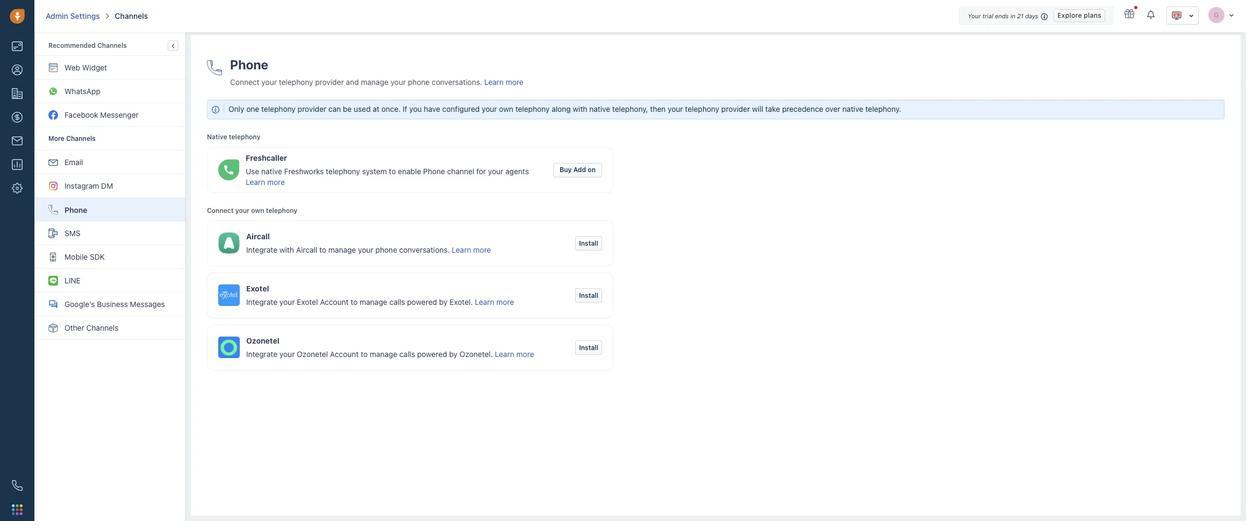 Task type: describe. For each thing, give the bounding box(es) containing it.
more inside aircall integrate with aircall to manage your phone conversations. learn more
[[473, 245, 491, 254]]

info image
[[212, 106, 219, 114]]

your inside freshcaller use native freshworks telephony system to enable phone channel for your agents learn more
[[488, 166, 504, 176]]

messenger
[[100, 110, 139, 119]]

if
[[403, 105, 407, 114]]

1 horizontal spatial aircall
[[296, 245, 317, 254]]

provider for and
[[315, 78, 344, 87]]

your trial ends in 21 days
[[968, 12, 1039, 19]]

to inside the exotel integrate your exotel account to manage calls powered by exotel. learn more
[[351, 297, 358, 306]]

enable
[[398, 166, 421, 176]]

channels for other channels
[[86, 323, 119, 332]]

ends
[[995, 12, 1009, 19]]

explore plans button
[[1054, 9, 1106, 22]]

add
[[574, 166, 586, 174]]

learn more link for freshcaller
[[246, 177, 285, 186]]

trial
[[983, 12, 994, 19]]

admin settings link
[[46, 11, 100, 22]]

learn more link for exotel
[[475, 297, 514, 306]]

use
[[246, 166, 259, 176]]

bell regular image
[[1148, 10, 1156, 19]]

manage inside ozonetel integrate your ozonetel account to manage calls powered by ozonetel. learn more
[[370, 349, 398, 359]]

connect your own telephony
[[207, 206, 298, 214]]

provider for can
[[298, 105, 326, 114]]

by for exotel.
[[439, 297, 448, 306]]

manage inside aircall integrate with aircall to manage your phone conversations. learn more
[[329, 245, 356, 254]]

sdk
[[90, 252, 105, 261]]

1 vertical spatial exotel
[[297, 297, 318, 306]]

buy add on button
[[553, 163, 602, 177]]

learn inside aircall integrate with aircall to manage your phone conversations. learn more
[[452, 245, 471, 254]]

widget
[[82, 63, 107, 72]]

plans
[[1084, 11, 1102, 19]]

for
[[477, 166, 486, 176]]

will
[[752, 105, 764, 114]]

more inside freshcaller use native freshworks telephony system to enable phone channel for your agents learn more
[[267, 177, 285, 186]]

other channels
[[65, 323, 119, 332]]

phone for and
[[408, 78, 430, 87]]

2 ic_arrow_down image from the left
[[1189, 12, 1194, 19]]

only
[[229, 105, 244, 114]]

freshcaller use native freshworks telephony system to enable phone channel for your agents learn more
[[246, 153, 529, 186]]

settings
[[70, 11, 100, 20]]

caller icon image
[[218, 159, 239, 181]]

you
[[409, 105, 422, 114]]

days
[[1026, 12, 1039, 19]]

21
[[1018, 12, 1024, 19]]

on
[[588, 166, 596, 174]]

exotel.
[[450, 297, 473, 306]]

ozonetel integrate your ozonetel account to manage calls powered by ozonetel. learn more
[[246, 336, 534, 359]]

freshcaller
[[246, 153, 287, 162]]

to inside aircall integrate with aircall to manage your phone conversations. learn more
[[320, 245, 326, 254]]

integrate for ozonetel
[[246, 349, 278, 359]]

google's business messages
[[65, 300, 165, 309]]

telephony inside freshcaller use native freshworks telephony system to enable phone channel for your agents learn more
[[326, 166, 360, 176]]

0 vertical spatial own
[[499, 105, 514, 114]]

install for exotel integrate your exotel account to manage calls powered by exotel. learn more
[[579, 291, 599, 299]]

precedence
[[782, 105, 824, 114]]

phone element
[[6, 475, 28, 496]]

learn inside freshcaller use native freshworks telephony system to enable phone channel for your agents learn more
[[246, 177, 265, 186]]

email
[[65, 158, 83, 167]]

over
[[826, 105, 841, 114]]

0 vertical spatial phone
[[230, 57, 268, 72]]

instagram dm
[[65, 181, 113, 190]]

0 vertical spatial exotel
[[246, 284, 269, 293]]

then
[[650, 105, 666, 114]]

buy add on
[[560, 166, 596, 174]]

ozonetel.
[[460, 349, 493, 359]]

with inside aircall integrate with aircall to manage your phone conversations. learn more
[[280, 245, 294, 254]]

instagram
[[65, 181, 99, 190]]

ozonetel image
[[218, 337, 240, 358]]

1 horizontal spatial native
[[590, 105, 610, 114]]

integrate for exotel
[[246, 297, 278, 306]]

2 vertical spatial phone
[[65, 205, 87, 214]]

native telephony
[[207, 133, 261, 141]]

buy
[[560, 166, 572, 174]]

line
[[65, 276, 81, 285]]

freshworks
[[284, 166, 324, 176]]

learn more link for aircall
[[452, 245, 491, 254]]

account for exotel
[[320, 297, 349, 306]]

other channels link
[[35, 316, 186, 340]]

ic_info_icon image
[[1041, 12, 1049, 21]]

learn more link for phone
[[484, 78, 524, 87]]

take
[[766, 105, 780, 114]]

native
[[207, 133, 227, 141]]

whatsapp
[[65, 87, 101, 96]]

sms
[[65, 229, 80, 238]]

conversations. for connect your telephony provider and manage your phone conversations. learn more
[[432, 78, 482, 87]]

facebook messenger
[[65, 110, 139, 119]]

your
[[968, 12, 981, 19]]

instagram dm link
[[35, 174, 186, 198]]

explore
[[1058, 11, 1082, 19]]

one
[[246, 105, 259, 114]]

explore plans
[[1058, 11, 1102, 19]]

web widget link
[[35, 56, 186, 80]]

by for ozonetel.
[[449, 349, 458, 359]]

email link
[[35, 151, 186, 174]]

admin
[[46, 11, 68, 20]]

google's business messages link
[[35, 293, 186, 316]]

can
[[328, 105, 341, 114]]

along
[[552, 105, 571, 114]]

used
[[354, 105, 371, 114]]

conversations. for aircall integrate with aircall to manage your phone conversations. learn more
[[399, 245, 450, 254]]

channel
[[447, 166, 475, 176]]

facebook
[[65, 110, 98, 119]]

at
[[373, 105, 380, 114]]

exotel integrate your exotel account to manage calls powered by exotel. learn more
[[246, 284, 514, 306]]

install for ozonetel integrate your ozonetel account to manage calls powered by ozonetel. learn more
[[579, 343, 599, 352]]

mobile sdk
[[65, 252, 105, 261]]



Task type: vqa. For each thing, say whether or not it's contained in the screenshot.


Task type: locate. For each thing, give the bounding box(es) containing it.
connect your telephony provider and manage your phone conversations. learn more
[[230, 78, 524, 87]]

0 vertical spatial conversations.
[[432, 78, 482, 87]]

channels for recommended channels
[[97, 41, 127, 49]]

dm
[[101, 181, 113, 190]]

2 integrate from the top
[[246, 297, 278, 306]]

account inside ozonetel integrate your ozonetel account to manage calls powered by ozonetel. learn more
[[330, 349, 359, 359]]

with down connect your own telephony at the left of the page
[[280, 245, 294, 254]]

1 vertical spatial with
[[280, 245, 294, 254]]

integrate right ozonetel icon
[[246, 349, 278, 359]]

1 vertical spatial install button
[[576, 288, 602, 303]]

phone inside freshcaller use native freshworks telephony system to enable phone channel for your agents learn more
[[423, 166, 445, 176]]

agents
[[506, 166, 529, 176]]

0 vertical spatial install button
[[576, 236, 602, 250]]

learn more link
[[484, 78, 524, 87], [246, 177, 285, 186], [452, 245, 491, 254], [475, 297, 514, 306], [495, 349, 534, 359]]

to
[[389, 166, 396, 176], [320, 245, 326, 254], [351, 297, 358, 306], [361, 349, 368, 359]]

2 vertical spatial channels
[[86, 323, 119, 332]]

powered inside the exotel integrate your exotel account to manage calls powered by exotel. learn more
[[407, 297, 437, 306]]

account inside the exotel integrate your exotel account to manage calls powered by exotel. learn more
[[320, 297, 349, 306]]

install for aircall integrate with aircall to manage your phone conversations. learn more
[[579, 239, 599, 247]]

native right the over
[[843, 105, 864, 114]]

0 vertical spatial phone
[[408, 78, 430, 87]]

learn inside ozonetel integrate your ozonetel account to manage calls powered by ozonetel. learn more
[[495, 349, 515, 359]]

connect for connect your own telephony
[[207, 206, 234, 214]]

more
[[506, 78, 524, 87], [267, 177, 285, 186], [473, 245, 491, 254], [497, 297, 514, 306], [517, 349, 534, 359]]

own right configured
[[499, 105, 514, 114]]

1 vertical spatial calls
[[400, 349, 415, 359]]

phone up you
[[408, 78, 430, 87]]

0 horizontal spatial ic_arrow_down image
[[1189, 12, 1194, 19]]

by inside ozonetel integrate your ozonetel account to manage calls powered by ozonetel. learn more
[[449, 349, 458, 359]]

0 vertical spatial by
[[439, 297, 448, 306]]

powered inside ozonetel integrate your ozonetel account to manage calls powered by ozonetel. learn more
[[417, 349, 447, 359]]

install
[[579, 239, 599, 247], [579, 291, 599, 299], [579, 343, 599, 352]]

learn more link for ozonetel
[[495, 349, 534, 359]]

0 vertical spatial channels
[[115, 11, 148, 20]]

phone
[[230, 57, 268, 72], [423, 166, 445, 176], [65, 205, 87, 214]]

whatsapp link
[[35, 80, 186, 103]]

1 vertical spatial connect
[[207, 206, 234, 214]]

calls inside ozonetel integrate your ozonetel account to manage calls powered by ozonetel. learn more
[[400, 349, 415, 359]]

provider
[[315, 78, 344, 87], [298, 105, 326, 114], [722, 105, 750, 114]]

recommended channels
[[48, 41, 127, 49]]

1 vertical spatial phone
[[423, 166, 445, 176]]

phone inside aircall integrate with aircall to manage your phone conversations. learn more
[[376, 245, 397, 254]]

telephony,
[[613, 105, 648, 114]]

0 horizontal spatial phone
[[376, 245, 397, 254]]

1 horizontal spatial ozonetel
[[297, 349, 328, 359]]

recommended
[[48, 41, 96, 49]]

0 vertical spatial connect
[[230, 78, 260, 87]]

0 horizontal spatial ozonetel
[[246, 336, 280, 345]]

only one telephony provider can be used at once. if you have configured your own telephony along with native telephony, then your telephony provider will take precedence over native telephony.
[[229, 105, 902, 114]]

telephony
[[279, 78, 313, 87], [261, 105, 296, 114], [516, 105, 550, 114], [685, 105, 720, 114], [229, 133, 261, 141], [326, 166, 360, 176], [266, 206, 298, 214]]

aircall
[[246, 232, 270, 241], [296, 245, 317, 254]]

2 vertical spatial install
[[579, 343, 599, 352]]

messages
[[130, 300, 165, 309]]

integrate
[[246, 245, 278, 254], [246, 297, 278, 306], [246, 349, 278, 359]]

channels
[[115, 11, 148, 20], [97, 41, 127, 49], [86, 323, 119, 332]]

be
[[343, 105, 352, 114]]

2 install button from the top
[[576, 288, 602, 303]]

1 vertical spatial integrate
[[246, 297, 278, 306]]

angle left image
[[172, 42, 175, 49]]

channels right settings at the left top
[[115, 11, 148, 20]]

own down 'use'
[[251, 206, 264, 214]]

1 horizontal spatial by
[[449, 349, 458, 359]]

1 vertical spatial powered
[[417, 349, 447, 359]]

your
[[262, 78, 277, 87], [391, 78, 406, 87], [482, 105, 497, 114], [668, 105, 683, 114], [488, 166, 504, 176], [235, 206, 250, 214], [358, 245, 374, 254], [280, 297, 295, 306], [280, 349, 295, 359]]

0 horizontal spatial own
[[251, 206, 264, 214]]

phone right phone icon
[[230, 57, 268, 72]]

native inside freshcaller use native freshworks telephony system to enable phone channel for your agents learn more
[[261, 166, 282, 176]]

web
[[65, 63, 80, 72]]

line link
[[35, 269, 186, 293]]

integrate right exotel image
[[246, 297, 278, 306]]

1 install button from the top
[[576, 236, 602, 250]]

1 vertical spatial account
[[330, 349, 359, 359]]

provider left can
[[298, 105, 326, 114]]

1 horizontal spatial own
[[499, 105, 514, 114]]

phone for to
[[376, 245, 397, 254]]

0 vertical spatial account
[[320, 297, 349, 306]]

exotel
[[246, 284, 269, 293], [297, 297, 318, 306]]

1 horizontal spatial phone
[[408, 78, 430, 87]]

integrate right aircall icon
[[246, 245, 278, 254]]

connect for connect your telephony provider and manage your phone conversations. learn more
[[230, 78, 260, 87]]

powered left ozonetel.
[[417, 349, 447, 359]]

your inside ozonetel integrate your ozonetel account to manage calls powered by ozonetel. learn more
[[280, 349, 295, 359]]

1 vertical spatial install
[[579, 291, 599, 299]]

powered for ozonetel.
[[417, 349, 447, 359]]

with right along
[[573, 105, 588, 114]]

configured
[[442, 105, 480, 114]]

0 horizontal spatial with
[[280, 245, 294, 254]]

calls inside the exotel integrate your exotel account to manage calls powered by exotel. learn more
[[390, 297, 405, 306]]

phone link
[[35, 198, 186, 222]]

by left exotel.
[[439, 297, 448, 306]]

integrate for aircall
[[246, 245, 278, 254]]

web widget
[[65, 63, 107, 72]]

conversations. inside aircall integrate with aircall to manage your phone conversations. learn more
[[399, 245, 450, 254]]

by inside the exotel integrate your exotel account to manage calls powered by exotel. learn more
[[439, 297, 448, 306]]

1 vertical spatial channels
[[97, 41, 127, 49]]

connect up one
[[230, 78, 260, 87]]

1 vertical spatial by
[[449, 349, 458, 359]]

0 vertical spatial ozonetel
[[246, 336, 280, 345]]

2 install from the top
[[579, 291, 599, 299]]

1 horizontal spatial with
[[573, 105, 588, 114]]

0 vertical spatial with
[[573, 105, 588, 114]]

phone right enable
[[423, 166, 445, 176]]

by left ozonetel.
[[449, 349, 458, 359]]

0 vertical spatial install
[[579, 239, 599, 247]]

install button for aircall integrate with aircall to manage your phone conversations. learn more
[[576, 236, 602, 250]]

native down "freshcaller" at the top left of page
[[261, 166, 282, 176]]

manage
[[361, 78, 389, 87], [329, 245, 356, 254], [360, 297, 387, 306], [370, 349, 398, 359]]

1 ic_arrow_down image from the left
[[1229, 12, 1235, 18]]

exotel image
[[218, 285, 240, 306]]

mobile
[[65, 252, 88, 261]]

account for ozonetel
[[330, 349, 359, 359]]

freshworks switcher image
[[12, 504, 23, 515]]

install button for ozonetel integrate your ozonetel account to manage calls powered by ozonetel. learn more
[[576, 340, 602, 355]]

powered for exotel.
[[407, 297, 437, 306]]

channels inside other channels link
[[86, 323, 119, 332]]

aircall image
[[218, 232, 240, 254]]

own
[[499, 105, 514, 114], [251, 206, 264, 214]]

native left telephony,
[[590, 105, 610, 114]]

mobile sdk link
[[35, 245, 186, 269]]

0 horizontal spatial native
[[261, 166, 282, 176]]

0 horizontal spatial by
[[439, 297, 448, 306]]

install button for exotel integrate your exotel account to manage calls powered by exotel. learn more
[[576, 288, 602, 303]]

your inside the exotel integrate your exotel account to manage calls powered by exotel. learn more
[[280, 297, 295, 306]]

0 vertical spatial calls
[[390, 297, 405, 306]]

more inside the exotel integrate your exotel account to manage calls powered by exotel. learn more
[[497, 297, 514, 306]]

connect
[[230, 78, 260, 87], [207, 206, 234, 214]]

calls for ozonetel.
[[400, 349, 415, 359]]

business
[[97, 300, 128, 309]]

by
[[439, 297, 448, 306], [449, 349, 458, 359]]

provider left the and on the top of page
[[315, 78, 344, 87]]

connect up aircall icon
[[207, 206, 234, 214]]

2 vertical spatial integrate
[[246, 349, 278, 359]]

calls for exotel.
[[390, 297, 405, 306]]

in
[[1011, 12, 1016, 19]]

aircall integrate with aircall to manage your phone conversations. learn more
[[246, 232, 491, 254]]

1 vertical spatial conversations.
[[399, 245, 450, 254]]

and
[[346, 78, 359, 87]]

1 vertical spatial own
[[251, 206, 264, 214]]

0 vertical spatial integrate
[[246, 245, 278, 254]]

sms link
[[35, 222, 186, 245]]

telephony.
[[866, 105, 902, 114]]

other
[[65, 323, 84, 332]]

1 install from the top
[[579, 239, 599, 247]]

learn inside the exotel integrate your exotel account to manage calls powered by exotel. learn more
[[475, 297, 495, 306]]

1 horizontal spatial ic_arrow_down image
[[1229, 12, 1235, 18]]

admin settings
[[46, 11, 100, 20]]

your inside aircall integrate with aircall to manage your phone conversations. learn more
[[358, 245, 374, 254]]

install button
[[576, 236, 602, 250], [576, 288, 602, 303], [576, 340, 602, 355]]

2 horizontal spatial native
[[843, 105, 864, 114]]

0 vertical spatial aircall
[[246, 232, 270, 241]]

system
[[362, 166, 387, 176]]

phone up the exotel integrate your exotel account to manage calls powered by exotel. learn more
[[376, 245, 397, 254]]

once.
[[382, 105, 401, 114]]

3 install button from the top
[[576, 340, 602, 355]]

phone image
[[207, 60, 222, 75]]

ic_arrow_down image
[[1229, 12, 1235, 18], [1189, 12, 1194, 19]]

with
[[573, 105, 588, 114], [280, 245, 294, 254]]

3 integrate from the top
[[246, 349, 278, 359]]

integrate inside the exotel integrate your exotel account to manage calls powered by exotel. learn more
[[246, 297, 278, 306]]

ozonetel
[[246, 336, 280, 345], [297, 349, 328, 359]]

channels down google's business messages link
[[86, 323, 119, 332]]

account
[[320, 297, 349, 306], [330, 349, 359, 359]]

powered left exotel.
[[407, 297, 437, 306]]

1 vertical spatial ozonetel
[[297, 349, 328, 359]]

google's
[[65, 300, 95, 309]]

1 vertical spatial phone
[[376, 245, 397, 254]]

2 horizontal spatial phone
[[423, 166, 445, 176]]

3 install from the top
[[579, 343, 599, 352]]

more inside ozonetel integrate your ozonetel account to manage calls powered by ozonetel. learn more
[[517, 349, 534, 359]]

manage inside the exotel integrate your exotel account to manage calls powered by exotel. learn more
[[360, 297, 387, 306]]

calls
[[390, 297, 405, 306], [400, 349, 415, 359]]

0 vertical spatial powered
[[407, 297, 437, 306]]

0 horizontal spatial exotel
[[246, 284, 269, 293]]

1 vertical spatial aircall
[[296, 245, 317, 254]]

conversations.
[[432, 78, 482, 87], [399, 245, 450, 254]]

missing translation "unavailable" for locale "en-us" image
[[1172, 10, 1183, 21]]

1 horizontal spatial exotel
[[297, 297, 318, 306]]

provider left will
[[722, 105, 750, 114]]

1 integrate from the top
[[246, 245, 278, 254]]

have
[[424, 105, 440, 114]]

powered
[[407, 297, 437, 306], [417, 349, 447, 359]]

to inside freshcaller use native freshworks telephony system to enable phone channel for your agents learn more
[[389, 166, 396, 176]]

0 horizontal spatial phone
[[65, 205, 87, 214]]

phone up sms
[[65, 205, 87, 214]]

0 horizontal spatial aircall
[[246, 232, 270, 241]]

phone image
[[12, 480, 23, 491]]

integrate inside ozonetel integrate your ozonetel account to manage calls powered by ozonetel. learn more
[[246, 349, 278, 359]]

facebook messenger link
[[35, 103, 186, 127]]

to inside ozonetel integrate your ozonetel account to manage calls powered by ozonetel. learn more
[[361, 349, 368, 359]]

channels up web widget link
[[97, 41, 127, 49]]

integrate inside aircall integrate with aircall to manage your phone conversations. learn more
[[246, 245, 278, 254]]

1 horizontal spatial phone
[[230, 57, 268, 72]]

2 vertical spatial install button
[[576, 340, 602, 355]]



